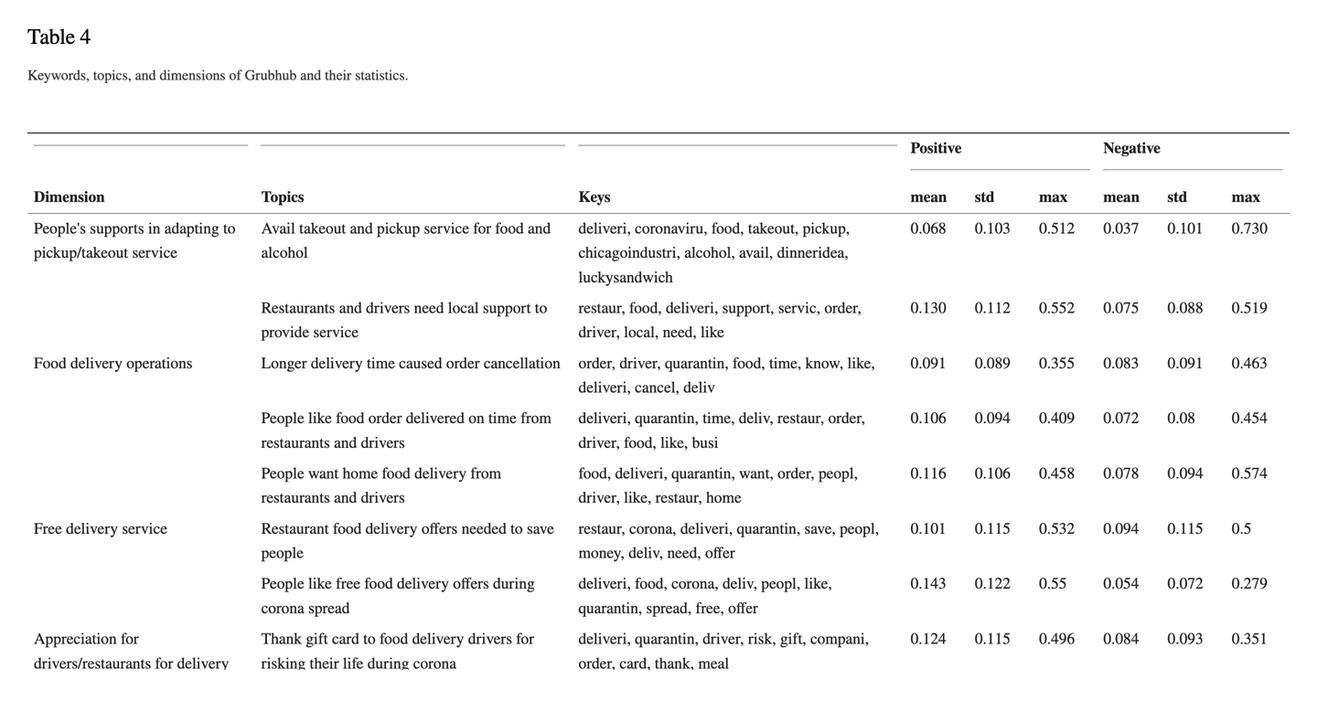 Task type: locate. For each thing, give the bounding box(es) containing it.
peopl, up gift,
[[761, 573, 801, 597]]

and up "want"
[[334, 432, 357, 456]]

coronaviru,
[[635, 217, 708, 241]]

order, right want,
[[778, 463, 815, 486]]

driver, inside deliveri, quarantin, time, deliv, restaur, order, driver, food, like, busi
[[579, 432, 620, 456]]

1 vertical spatial need,
[[667, 542, 701, 566]]

like, down save,
[[805, 573, 832, 597]]

food, down the cancel,
[[624, 432, 657, 456]]

2 vertical spatial like
[[308, 573, 332, 597]]

0.101
[[1168, 217, 1204, 241], [911, 518, 947, 542]]

1 vertical spatial time,
[[703, 407, 735, 431]]

0 vertical spatial 0.094
[[975, 407, 1011, 431]]

like, left busi
[[661, 432, 688, 456]]

dinneridea,
[[777, 242, 849, 265]]

people down longer
[[261, 407, 304, 431]]

delivery left risking
[[177, 653, 229, 676]]

1 horizontal spatial from
[[521, 407, 552, 431]]

people for people want home food delivery from restaurants and drivers
[[261, 463, 304, 486]]

food, inside deliveri, coronaviru, food, takeout, pickup, chicagoindustri, alcohol, avail, dinneridea, luckysandwich
[[712, 217, 744, 241]]

1 people from the top
[[261, 407, 304, 431]]

food inside thank gift card to food delivery drivers for risking their life during corona
[[380, 628, 408, 652]]

0.532
[[1039, 518, 1075, 542]]

1 horizontal spatial home
[[706, 487, 742, 511]]

offers left needed
[[422, 518, 458, 542]]

0.115 down 0.122
[[975, 628, 1011, 652]]

3 people from the top
[[261, 573, 304, 597]]

cancel,
[[635, 377, 680, 400]]

need, right local,
[[663, 321, 697, 345]]

quarantin, down busi
[[672, 463, 735, 486]]

corona, down food, deliveri, quarantin, want, order, peopl, driver, like, restaur, home
[[629, 518, 677, 542]]

1 max from the left
[[1039, 186, 1068, 209]]

time inside people like food order delivered on time from restaurants and drivers
[[489, 407, 517, 431]]

and right "restaurants"
[[339, 297, 362, 321]]

0.101 left 0.730
[[1168, 217, 1204, 241]]

delivery inside the people like free food delivery offers during corona spread
[[397, 573, 449, 597]]

to inside 'people's supports in adapting to pickup/takeout service'
[[223, 217, 236, 241]]

0.072 up 0.093
[[1168, 573, 1204, 597]]

1 vertical spatial order
[[369, 407, 402, 431]]

need, inside restaur, food, deliveri, support, servic, order, driver, local, need, like
[[663, 321, 697, 345]]

appreciation
[[34, 628, 117, 652]]

0 horizontal spatial order
[[369, 407, 402, 431]]

delivered
[[406, 407, 465, 431]]

2 people from the top
[[261, 463, 304, 486]]

food up support
[[495, 217, 524, 241]]

peopl,
[[819, 463, 858, 486], [840, 518, 879, 542], [761, 573, 801, 597]]

during inside thank gift card to food delivery drivers for risking their life during corona
[[368, 653, 409, 676]]

like down support,
[[701, 321, 725, 345]]

0.078
[[1104, 463, 1139, 486]]

food, inside food, deliveri, quarantin, want, order, peopl, driver, like, restaur, home
[[579, 463, 611, 486]]

2 vertical spatial deliv,
[[723, 573, 757, 597]]

1 vertical spatial peopl,
[[840, 518, 879, 542]]

0 horizontal spatial 0.094
[[975, 407, 1011, 431]]

time,
[[769, 352, 802, 376], [703, 407, 735, 431]]

2 vertical spatial people
[[261, 573, 304, 597]]

delivery down people want home food delivery from restaurants and drivers
[[366, 518, 418, 542]]

0.116
[[911, 463, 947, 486]]

people for people like free food delivery offers during corona spread
[[261, 573, 304, 597]]

service inside avail takeout and pickup service for food and alcohol
[[424, 217, 469, 241]]

quarantin, inside deliveri, food, corona, deliv, peopl, like, quarantin, spread, free, offer
[[579, 597, 642, 621]]

from up needed
[[471, 463, 501, 486]]

offer inside deliveri, food, corona, deliv, peopl, like, quarantin, spread, free, offer
[[728, 597, 758, 621]]

order inside people like food order delivered on time from restaurants and drivers
[[369, 407, 402, 431]]

0 horizontal spatial std
[[975, 186, 995, 209]]

pickup,
[[803, 217, 850, 241]]

like inside people like food order delivered on time from restaurants and drivers
[[308, 407, 332, 431]]

peopl, inside restaur, corona, deliveri, quarantin, save, peopl, money, deliv, need, offer
[[840, 518, 879, 542]]

2 0.091 from the left
[[1168, 352, 1204, 376]]

order, left card, at the bottom of the page
[[579, 653, 616, 676]]

home down want,
[[706, 487, 742, 511]]

people inside the people like free food delivery offers during corona spread
[[261, 573, 304, 597]]

mean up 0.068
[[911, 186, 947, 209]]

people like free food delivery offers during corona spread
[[261, 573, 535, 621]]

0 vertical spatial peopl,
[[819, 463, 858, 486]]

0 vertical spatial time
[[367, 352, 395, 376]]

0 vertical spatial need,
[[663, 321, 697, 345]]

like, inside food, deliveri, quarantin, want, order, peopl, driver, like, restaur, home
[[624, 487, 652, 511]]

food inside people like food order delivered on time from restaurants and drivers
[[336, 407, 365, 431]]

0.094 down the 0.08
[[1168, 463, 1204, 486]]

0.091 down 0.088
[[1168, 352, 1204, 376]]

0 horizontal spatial 0.106
[[911, 407, 947, 431]]

0.458
[[1039, 463, 1075, 486]]

risking
[[261, 653, 306, 676]]

people
[[261, 407, 304, 431], [261, 463, 304, 486], [261, 573, 304, 597]]

0.094 for 0.078
[[1168, 463, 1204, 486]]

0 vertical spatial corona,
[[629, 518, 677, 542]]

peopl, inside food, deliveri, quarantin, want, order, peopl, driver, like, restaur, home
[[819, 463, 858, 486]]

0.143
[[911, 573, 947, 597]]

their inside thank gift card to food delivery drivers for risking their life during corona
[[310, 653, 339, 676]]

to right card
[[363, 628, 376, 652]]

delivery down the people like free food delivery offers during corona spread
[[412, 628, 464, 652]]

1 horizontal spatial 0.101
[[1168, 217, 1204, 241]]

deliv, inside deliveri, food, corona, deliv, peopl, like, quarantin, spread, free, offer
[[723, 573, 757, 597]]

like up spread
[[308, 573, 332, 597]]

1 restaurants from the top
[[261, 432, 330, 456]]

food inside the people like free food delivery offers during corona spread
[[365, 573, 393, 597]]

food down people like food order delivered on time from restaurants and drivers
[[382, 463, 411, 486]]

0.106 left 0.458
[[975, 463, 1011, 486]]

corona,
[[629, 518, 677, 542], [672, 573, 719, 597]]

time right on
[[489, 407, 517, 431]]

2 vertical spatial 0.094
[[1104, 518, 1139, 542]]

quarantin, down the cancel,
[[635, 407, 699, 431]]

during down save
[[493, 573, 535, 597]]

0.463
[[1232, 352, 1268, 376]]

max up 0.730
[[1232, 186, 1261, 209]]

negative
[[1104, 137, 1161, 161]]

1 horizontal spatial time,
[[769, 352, 802, 376]]

of
[[229, 65, 241, 87]]

quarantin, inside restaur, corona, deliveri, quarantin, save, peopl, money, deliv, need, offer
[[737, 518, 801, 542]]

people's
[[34, 217, 86, 241]]

1 vertical spatial corona
[[413, 653, 457, 676]]

gift
[[306, 628, 328, 652]]

peopl, right save,
[[840, 518, 879, 542]]

0.068
[[911, 217, 947, 241]]

1 vertical spatial restaurants
[[261, 487, 330, 511]]

order, inside the order, driver, quarantin, food, time, know, like, deliveri, cancel, deliv
[[579, 352, 616, 376]]

in
[[148, 217, 161, 241]]

max
[[1039, 186, 1068, 209], [1232, 186, 1261, 209]]

0 horizontal spatial home
[[343, 463, 378, 486]]

card
[[332, 628, 359, 652]]

to
[[223, 217, 236, 241], [535, 297, 547, 321], [511, 518, 523, 542], [363, 628, 376, 652]]

1 vertical spatial corona,
[[672, 573, 719, 597]]

deliveri,
[[579, 217, 631, 241], [666, 297, 718, 321], [579, 377, 631, 400], [579, 407, 631, 431], [615, 463, 668, 486], [681, 518, 733, 542], [579, 573, 631, 597], [579, 628, 631, 652]]

1 vertical spatial offer
[[728, 597, 758, 621]]

deliveri, inside deliveri, coronaviru, food, takeout, pickup, chicagoindustri, alcohol, avail, dinneridea, luckysandwich
[[579, 217, 631, 241]]

drivers inside restaurants and drivers need local support to provide service
[[366, 297, 410, 321]]

order, right cancellation
[[579, 352, 616, 376]]

delivery inside restaurant food delivery offers needed to save people
[[366, 518, 418, 542]]

offer
[[705, 542, 735, 566], [728, 597, 758, 621]]

food, up spread,
[[635, 573, 668, 597]]

1 vertical spatial during
[[368, 653, 409, 676]]

meal
[[698, 653, 729, 676]]

deliveri, inside restaur, corona, deliveri, quarantin, save, peopl, money, deliv, need, offer
[[681, 518, 733, 542]]

1 vertical spatial 0.072
[[1168, 573, 1204, 597]]

quarantin, down money, at the left of the page
[[579, 597, 642, 621]]

0.106 up 0.116
[[911, 407, 947, 431]]

restaur, down busi
[[656, 487, 702, 511]]

restaur,
[[579, 297, 626, 321], [778, 407, 825, 431], [656, 487, 702, 511], [579, 518, 626, 542]]

people inside people like food order delivered on time from restaurants and drivers
[[261, 407, 304, 431]]

delivery right longer
[[311, 352, 363, 376]]

0.094 down 0.089
[[975, 407, 1011, 431]]

1 0.091 from the left
[[911, 352, 947, 376]]

want,
[[739, 463, 774, 486]]

food right restaurant
[[333, 518, 362, 542]]

to right support
[[535, 297, 547, 321]]

restaur, inside restaur, food, deliveri, support, servic, order, driver, local, need, like
[[579, 297, 626, 321]]

and left pickup
[[350, 217, 373, 241]]

their left statistics.
[[325, 65, 352, 87]]

restaur, down 'luckysandwich'
[[579, 297, 626, 321]]

driver, inside food, deliveri, quarantin, want, order, peopl, driver, like, restaur, home
[[579, 487, 620, 511]]

deliv, for time,
[[739, 407, 774, 431]]

deliveri, inside deliveri, quarantin, time, deliv, restaur, order, driver, food, like, busi
[[579, 407, 631, 431]]

delivery down people like food order delivered on time from restaurants and drivers
[[415, 463, 467, 486]]

0.101 up 0.143
[[911, 518, 947, 542]]

driver, for restaur,
[[579, 321, 620, 345]]

1 horizontal spatial max
[[1232, 186, 1261, 209]]

0.089
[[975, 352, 1011, 376]]

food inside avail takeout and pickup service for food and alcohol
[[495, 217, 524, 241]]

offer inside restaur, corona, deliveri, quarantin, save, peopl, money, deliv, need, offer
[[705, 542, 735, 566]]

food down the people like free food delivery offers during corona spread
[[380, 628, 408, 652]]

0 vertical spatial 0.106
[[911, 407, 947, 431]]

1 vertical spatial 0.106
[[975, 463, 1011, 486]]

deliv, for corona,
[[723, 573, 757, 597]]

food, inside the order, driver, quarantin, food, time, know, like, deliveri, cancel, deliv
[[733, 352, 765, 376]]

0.091 down '0.130'
[[911, 352, 947, 376]]

people left "want"
[[261, 463, 304, 486]]

restaur, down know,
[[778, 407, 825, 431]]

people want home food delivery from restaurants and drivers
[[261, 463, 501, 511]]

restaurants up "want"
[[261, 432, 330, 456]]

restaur, corona, deliveri, quarantin, save, peopl, money, deliv, need, offer
[[579, 518, 879, 566]]

0 vertical spatial during
[[493, 573, 535, 597]]

like inside the people like free food delivery offers during corona spread
[[308, 573, 332, 597]]

offers down needed
[[453, 573, 489, 597]]

quarantin, inside food, deliveri, quarantin, want, order, peopl, driver, like, restaur, home
[[672, 463, 735, 486]]

food inside people want home food delivery from restaurants and drivers
[[382, 463, 411, 486]]

1 vertical spatial deliv,
[[629, 542, 663, 566]]

order, inside food, deliveri, quarantin, want, order, peopl, driver, like, restaur, home
[[778, 463, 815, 486]]

driver, inside restaur, food, deliveri, support, servic, order, driver, local, need, like
[[579, 321, 620, 345]]

restaur, up money, at the left of the page
[[579, 518, 626, 542]]

from inside people like food order delivered on time from restaurants and drivers
[[521, 407, 552, 431]]

dimension
[[34, 186, 105, 209]]

2 horizontal spatial 0.094
[[1168, 463, 1204, 486]]

to right "adapting"
[[223, 217, 236, 241]]

their down the gift
[[310, 653, 339, 676]]

0 horizontal spatial from
[[471, 463, 501, 486]]

driver, inside deliveri, quarantin, driver, risk, gift, compani, order, card, thank, meal
[[703, 628, 744, 652]]

offer up deliveri, food, corona, deliv, peopl, like, quarantin, spread, free, offer
[[705, 542, 735, 566]]

0 vertical spatial order
[[446, 352, 480, 376]]

order, down know,
[[828, 407, 866, 431]]

people inside people want home food delivery from restaurants and drivers
[[261, 463, 304, 486]]

0.115 for 0.084
[[975, 628, 1011, 652]]

home
[[343, 463, 378, 486], [706, 487, 742, 511]]

need, inside restaur, corona, deliveri, quarantin, save, peopl, money, deliv, need, offer
[[667, 542, 701, 566]]

like, inside the order, driver, quarantin, food, time, know, like, deliveri, cancel, deliv
[[848, 352, 875, 376]]

0 vertical spatial their
[[325, 65, 352, 87]]

like up "want"
[[308, 407, 332, 431]]

restaurants up restaurant
[[261, 487, 330, 511]]

from down cancellation
[[521, 407, 552, 431]]

1 vertical spatial home
[[706, 487, 742, 511]]

needed
[[462, 518, 507, 542]]

1 horizontal spatial 0.094
[[1104, 518, 1139, 542]]

restaurants inside people want home food delivery from restaurants and drivers
[[261, 487, 330, 511]]

0 horizontal spatial 0.091
[[911, 352, 947, 376]]

food, inside restaur, food, deliveri, support, servic, order, driver, local, need, like
[[629, 297, 662, 321]]

1 vertical spatial time
[[489, 407, 517, 431]]

0 vertical spatial like
[[701, 321, 725, 345]]

order left delivered
[[369, 407, 402, 431]]

during right life
[[368, 653, 409, 676]]

time
[[367, 352, 395, 376], [489, 407, 517, 431]]

and inside restaurants and drivers need local support to provide service
[[339, 297, 362, 321]]

corona, up free,
[[672, 573, 719, 597]]

food, up the alcohol,
[[712, 217, 744, 241]]

1 horizontal spatial corona
[[413, 653, 457, 676]]

gift,
[[780, 628, 807, 652]]

for
[[473, 217, 491, 241], [121, 628, 139, 652], [516, 628, 534, 652], [155, 653, 173, 676]]

driver,
[[579, 321, 620, 345], [620, 352, 661, 376], [579, 432, 620, 456], [579, 487, 620, 511], [703, 628, 744, 652]]

food
[[495, 217, 524, 241], [336, 407, 365, 431], [382, 463, 411, 486], [333, 518, 362, 542], [365, 573, 393, 597], [380, 628, 408, 652]]

0 horizontal spatial corona
[[261, 597, 304, 621]]

offer right free,
[[728, 597, 758, 621]]

0 vertical spatial time,
[[769, 352, 802, 376]]

need,
[[663, 321, 697, 345], [667, 542, 701, 566]]

corona inside the people like free food delivery offers during corona spread
[[261, 597, 304, 621]]

0.083
[[1104, 352, 1139, 376]]

and
[[135, 65, 156, 87], [300, 65, 321, 87], [350, 217, 373, 241], [528, 217, 551, 241], [339, 297, 362, 321], [334, 432, 357, 456], [334, 487, 357, 511]]

2 mean from the left
[[1104, 186, 1140, 209]]

free
[[34, 518, 62, 542]]

from inside people want home food delivery from restaurants and drivers
[[471, 463, 501, 486]]

table
[[27, 22, 75, 54]]

0 horizontal spatial 0.072
[[1104, 407, 1139, 431]]

people down people
[[261, 573, 304, 597]]

quarantin, up thank,
[[635, 628, 699, 652]]

restaur, inside deliveri, quarantin, time, deliv, restaur, order, driver, food, like, busi
[[778, 407, 825, 431]]

0 vertical spatial offer
[[705, 542, 735, 566]]

0.355
[[1039, 352, 1075, 376]]

driver, inside the order, driver, quarantin, food, time, know, like, deliveri, cancel, deliv
[[620, 352, 661, 376]]

food, down restaur, food, deliveri, support, servic, order, driver, local, need, like
[[733, 352, 765, 376]]

need, up deliveri, food, corona, deliv, peopl, like, quarantin, spread, free, offer
[[667, 542, 701, 566]]

offers
[[422, 518, 458, 542], [453, 573, 489, 597]]

0 vertical spatial restaurants
[[261, 432, 330, 456]]

food,
[[712, 217, 744, 241], [629, 297, 662, 321], [733, 352, 765, 376], [624, 432, 657, 456], [579, 463, 611, 486], [635, 573, 668, 597]]

corona down the people like free food delivery offers during corona spread
[[413, 653, 457, 676]]

mean up 0.037
[[1104, 186, 1140, 209]]

deliv, inside deliveri, quarantin, time, deliv, restaur, order, driver, food, like, busi
[[739, 407, 774, 431]]

and down "want"
[[334, 487, 357, 511]]

0 vertical spatial people
[[261, 407, 304, 431]]

order right 'caused'
[[446, 352, 480, 376]]

max up 0.512
[[1039, 186, 1068, 209]]

0 horizontal spatial during
[[368, 653, 409, 676]]

deliveri, inside food, deliveri, quarantin, want, order, peopl, driver, like, restaur, home
[[615, 463, 668, 486]]

1 horizontal spatial time
[[489, 407, 517, 431]]

time left 'caused'
[[367, 352, 395, 376]]

quarantin, up deliv
[[665, 352, 729, 376]]

peopl, up save,
[[819, 463, 858, 486]]

food right "free"
[[365, 573, 393, 597]]

peopl, for food, deliveri, quarantin, want, order, peopl, driver, like, restaur, home
[[819, 463, 858, 486]]

service inside restaurants and drivers need local support to provide service
[[313, 321, 359, 345]]

restaurants inside people like food order delivered on time from restaurants and drivers
[[261, 432, 330, 456]]

0 vertical spatial offers
[[422, 518, 458, 542]]

deliv,
[[739, 407, 774, 431], [629, 542, 663, 566], [723, 573, 757, 597]]

time, left know,
[[769, 352, 802, 376]]

deliv, right money, at the left of the page
[[629, 542, 663, 566]]

1 vertical spatial 0.094
[[1168, 463, 1204, 486]]

provide
[[261, 321, 309, 345]]

drivers
[[366, 297, 410, 321], [361, 432, 405, 456], [361, 487, 405, 511], [468, 628, 512, 652]]

0.054
[[1104, 573, 1139, 597]]

local,
[[624, 321, 659, 345]]

luckysandwich
[[579, 266, 673, 290]]

and inside people want home food delivery from restaurants and drivers
[[334, 487, 357, 511]]

1 vertical spatial their
[[310, 653, 339, 676]]

2 max from the left
[[1232, 186, 1261, 209]]

0 horizontal spatial mean
[[911, 186, 947, 209]]

food, up money, at the left of the page
[[579, 463, 611, 486]]

to left save
[[511, 518, 523, 542]]

offer for quarantin,
[[705, 542, 735, 566]]

like, up money, at the left of the page
[[624, 487, 652, 511]]

1 vertical spatial offers
[[453, 573, 489, 597]]

people
[[261, 542, 304, 566]]

0 vertical spatial 0.101
[[1168, 217, 1204, 241]]

deliveri, quarantin, driver, risk, gift, compani, order, card, thank, meal
[[579, 628, 869, 676]]

0 vertical spatial corona
[[261, 597, 304, 621]]

delivery inside people want home food delivery from restaurants and drivers
[[415, 463, 467, 486]]

and right 'grubhub'
[[300, 65, 321, 87]]

deliv, down the order, driver, quarantin, food, time, know, like, deliveri, cancel, deliv
[[739, 407, 774, 431]]

need, for food,
[[663, 321, 697, 345]]

0 vertical spatial home
[[343, 463, 378, 486]]

delivery down restaurant food delivery offers needed to save people
[[397, 573, 449, 597]]

like, inside deliveri, quarantin, time, deliv, restaur, order, driver, food, like, busi
[[661, 432, 688, 456]]

0.094 up 0.054
[[1104, 518, 1139, 542]]

corona up thank
[[261, 597, 304, 621]]

food up "want"
[[336, 407, 365, 431]]

0.409
[[1039, 407, 1075, 431]]

1 horizontal spatial mean
[[1104, 186, 1140, 209]]

0.08
[[1168, 407, 1196, 431]]

0.115 for 0.094
[[975, 518, 1011, 542]]

1 horizontal spatial std
[[1168, 186, 1188, 209]]

corona
[[261, 597, 304, 621], [413, 653, 457, 676]]

1 horizontal spatial 0.072
[[1168, 573, 1204, 597]]

0 vertical spatial deliv,
[[739, 407, 774, 431]]

1 horizontal spatial during
[[493, 573, 535, 597]]

delivery right food
[[70, 352, 123, 376]]

like for people like food order delivered on time from restaurants and drivers
[[308, 407, 332, 431]]

0 vertical spatial from
[[521, 407, 552, 431]]

1 vertical spatial like
[[308, 407, 332, 431]]

0 horizontal spatial max
[[1039, 186, 1068, 209]]

1 vertical spatial people
[[261, 463, 304, 486]]

0 vertical spatial 0.072
[[1104, 407, 1139, 431]]

1 vertical spatial from
[[471, 463, 501, 486]]

life
[[343, 653, 364, 676]]

0 horizontal spatial time,
[[703, 407, 735, 431]]

2 restaurants from the top
[[261, 487, 330, 511]]

1 horizontal spatial 0.091
[[1168, 352, 1204, 376]]

home inside food, deliveri, quarantin, want, order, peopl, driver, like, restaur, home
[[706, 487, 742, 511]]

order, right servic,
[[825, 297, 862, 321]]

1 vertical spatial 0.101
[[911, 518, 947, 542]]

time, up busi
[[703, 407, 735, 431]]

2 vertical spatial peopl,
[[761, 573, 801, 597]]

deliv, inside restaur, corona, deliveri, quarantin, save, peopl, money, deliv, need, offer
[[629, 542, 663, 566]]

peopl, inside deliveri, food, corona, deliv, peopl, like, quarantin, spread, free, offer
[[761, 573, 801, 597]]

deliv, up free,
[[723, 573, 757, 597]]



Task type: vqa. For each thing, say whether or not it's contained in the screenshot.


Task type: describe. For each thing, give the bounding box(es) containing it.
free,
[[696, 597, 724, 621]]

free
[[336, 573, 361, 597]]

deliveri, inside deliveri, quarantin, driver, risk, gift, compani, order, card, thank, meal
[[579, 628, 631, 652]]

0.124
[[911, 628, 947, 652]]

card,
[[620, 653, 651, 676]]

grubhub
[[245, 65, 297, 87]]

local
[[448, 297, 479, 321]]

offers inside restaurant food delivery offers needed to save people
[[422, 518, 458, 542]]

0.519
[[1232, 297, 1268, 321]]

know,
[[806, 352, 844, 376]]

avail,
[[739, 242, 773, 265]]

food, inside deliveri, quarantin, time, deliv, restaur, order, driver, food, like, busi
[[624, 432, 657, 456]]

keys
[[579, 186, 611, 209]]

pickup/takeout
[[34, 242, 128, 265]]

deliveri, inside deliveri, food, corona, deliv, peopl, like, quarantin, spread, free, offer
[[579, 573, 631, 597]]

busi
[[692, 432, 719, 456]]

thank
[[261, 628, 302, 652]]

quarantin, inside deliveri, quarantin, time, deliv, restaur, order, driver, food, like, busi
[[635, 407, 699, 431]]

restaur, food, deliveri, support, servic, order, driver, local, need, like
[[579, 297, 862, 345]]

offers inside the people like free food delivery offers during corona spread
[[453, 573, 489, 597]]

0.103
[[975, 217, 1011, 241]]

0.037
[[1104, 217, 1139, 241]]

delivery right free
[[66, 518, 118, 542]]

like, inside deliveri, food, corona, deliv, peopl, like, quarantin, spread, free, offer
[[805, 573, 832, 597]]

drivers/restaurants
[[34, 653, 151, 676]]

0.084
[[1104, 628, 1139, 652]]

and inside people like food order delivered on time from restaurants and drivers
[[334, 432, 357, 456]]

service inside 'people's supports in adapting to pickup/takeout service'
[[132, 242, 177, 265]]

food, inside deliveri, food, corona, deliv, peopl, like, quarantin, spread, free, offer
[[635, 573, 668, 597]]

money,
[[579, 542, 625, 566]]

0 horizontal spatial time
[[367, 352, 395, 376]]

order, inside deliveri, quarantin, driver, risk, gift, compani, order, card, thank, meal
[[579, 653, 616, 676]]

food delivery operations
[[34, 352, 193, 376]]

restaur, inside food, deliveri, quarantin, want, order, peopl, driver, like, restaur, home
[[656, 487, 702, 511]]

food inside restaurant food delivery offers needed to save people
[[333, 518, 362, 542]]

1 mean from the left
[[911, 186, 947, 209]]

need, for corona,
[[667, 542, 701, 566]]

drivers inside people like food order delivered on time from restaurants and drivers
[[361, 432, 405, 456]]

1 std from the left
[[975, 186, 995, 209]]

chicagoindustri,
[[579, 242, 681, 265]]

0.088
[[1168, 297, 1204, 321]]

save
[[527, 518, 554, 542]]

during inside the people like free food delivery offers during corona spread
[[493, 573, 535, 597]]

support,
[[722, 297, 774, 321]]

0.115 left 0.5
[[1168, 518, 1204, 542]]

avail
[[261, 217, 295, 241]]

adapting
[[165, 217, 219, 241]]

longer
[[261, 352, 307, 376]]

peopl, for restaur, corona, deliveri, quarantin, save, peopl, money, deliv, need, offer
[[840, 518, 879, 542]]

time, inside the order, driver, quarantin, food, time, know, like, deliveri, cancel, deliv
[[769, 352, 802, 376]]

restaurants and drivers need local support to provide service
[[261, 297, 547, 345]]

0.279
[[1232, 573, 1268, 597]]

thank,
[[655, 653, 694, 676]]

offer for deliv,
[[728, 597, 758, 621]]

0.730
[[1232, 217, 1268, 241]]

need
[[414, 297, 444, 321]]

deliveri, quarantin, time, deliv, restaur, order, driver, food, like, busi
[[579, 407, 866, 456]]

0.55
[[1039, 573, 1067, 597]]

driver, for deliveri,
[[579, 432, 620, 456]]

topics
[[261, 186, 304, 209]]

order, driver, quarantin, food, time, know, like, deliveri, cancel, deliv
[[579, 352, 875, 400]]

1 horizontal spatial order
[[446, 352, 480, 376]]

supports
[[90, 217, 144, 241]]

0.454
[[1232, 407, 1268, 431]]

want
[[308, 463, 339, 486]]

to inside thank gift card to food delivery drivers for risking their life during corona
[[363, 628, 376, 652]]

quarantin, inside deliveri, quarantin, driver, risk, gift, compani, order, card, thank, meal
[[635, 628, 699, 652]]

caused
[[399, 352, 442, 376]]

spread,
[[646, 597, 692, 621]]

drivers inside thank gift card to food delivery drivers for risking their life during corona
[[468, 628, 512, 652]]

to inside restaurants and drivers need local support to provide service
[[535, 297, 547, 321]]

support
[[483, 297, 531, 321]]

topics,
[[93, 65, 131, 87]]

takeout,
[[748, 217, 799, 241]]

longer delivery time caused order cancellation
[[261, 352, 561, 376]]

home inside people want home food delivery from restaurants and drivers
[[343, 463, 378, 486]]

0.094 for 0.532
[[1104, 518, 1139, 542]]

deliv
[[684, 377, 715, 400]]

corona, inside deliveri, food, corona, deliv, peopl, like, quarantin, spread, free, offer
[[672, 573, 719, 597]]

2 std from the left
[[1168, 186, 1188, 209]]

drivers inside people want home food delivery from restaurants and drivers
[[361, 487, 405, 511]]

service inside appreciation for drivers/restaurants for delivery service
[[34, 677, 79, 701]]

people for people like food order delivered on time from restaurants and drivers
[[261, 407, 304, 431]]

order, inside restaur, food, deliveri, support, servic, order, driver, local, need, like
[[825, 297, 862, 321]]

save,
[[805, 518, 836, 542]]

0.122
[[975, 573, 1011, 597]]

0.5
[[1232, 518, 1252, 542]]

people's supports in adapting to pickup/takeout service
[[34, 217, 236, 265]]

takeout
[[299, 217, 346, 241]]

0.552
[[1039, 297, 1075, 321]]

people like food order delivered on time from restaurants and drivers
[[261, 407, 552, 456]]

delivery inside thank gift card to food delivery drivers for risking their life during corona
[[412, 628, 464, 652]]

and right topics,
[[135, 65, 156, 87]]

time, inside deliveri, quarantin, time, deliv, restaur, order, driver, food, like, busi
[[703, 407, 735, 431]]

appreciation for drivers/restaurants for delivery service
[[34, 628, 229, 701]]

keywords,
[[27, 65, 90, 87]]

on
[[469, 407, 485, 431]]

delivery inside appreciation for drivers/restaurants for delivery service
[[177, 653, 229, 676]]

restaurants
[[261, 297, 335, 321]]

spread
[[308, 597, 350, 621]]

restaur, inside restaur, corona, deliveri, quarantin, save, peopl, money, deliv, need, offer
[[579, 518, 626, 542]]

free delivery service
[[34, 518, 167, 542]]

deliveri, coronaviru, food, takeout, pickup, chicagoindustri, alcohol, avail, dinneridea, luckysandwich
[[579, 217, 850, 290]]

deliveri, inside restaur, food, deliveri, support, servic, order, driver, local, need, like
[[666, 297, 718, 321]]

servic,
[[778, 297, 821, 321]]

to inside restaurant food delivery offers needed to save people
[[511, 518, 523, 542]]

pickup
[[377, 217, 420, 241]]

for inside avail takeout and pickup service for food and alcohol
[[473, 217, 491, 241]]

cancellation
[[484, 352, 561, 376]]

and up support
[[528, 217, 551, 241]]

avail takeout and pickup service for food and alcohol
[[261, 217, 551, 265]]

for inside thank gift card to food delivery drivers for risking their life during corona
[[516, 628, 534, 652]]

0.512
[[1039, 217, 1075, 241]]

0 horizontal spatial 0.101
[[911, 518, 947, 542]]

1 horizontal spatial 0.106
[[975, 463, 1011, 486]]

0.496
[[1039, 628, 1075, 652]]

quarantin, inside the order, driver, quarantin, food, time, know, like, deliveri, cancel, deliv
[[665, 352, 729, 376]]

corona inside thank gift card to food delivery drivers for risking their life during corona
[[413, 653, 457, 676]]

0.574
[[1232, 463, 1268, 486]]

food
[[34, 352, 66, 376]]

alcohol,
[[685, 242, 735, 265]]

0.093
[[1168, 628, 1204, 652]]

like inside restaur, food, deliveri, support, servic, order, driver, local, need, like
[[701, 321, 725, 345]]

restaurant food delivery offers needed to save people
[[261, 518, 554, 566]]

keywords, topics, and dimensions of grubhub and their statistics.
[[27, 65, 409, 87]]

driver, for food,
[[579, 487, 620, 511]]

thank gift card to food delivery drivers for risking their life during corona
[[261, 628, 534, 676]]

like for people like free food delivery offers during corona spread
[[308, 573, 332, 597]]

corona, inside restaur, corona, deliveri, quarantin, save, peopl, money, deliv, need, offer
[[629, 518, 677, 542]]

deliveri, inside the order, driver, quarantin, food, time, know, like, deliveri, cancel, deliv
[[579, 377, 631, 400]]

order, inside deliveri, quarantin, time, deliv, restaur, order, driver, food, like, busi
[[828, 407, 866, 431]]

0.130
[[911, 297, 947, 321]]

0.351
[[1232, 628, 1268, 652]]



